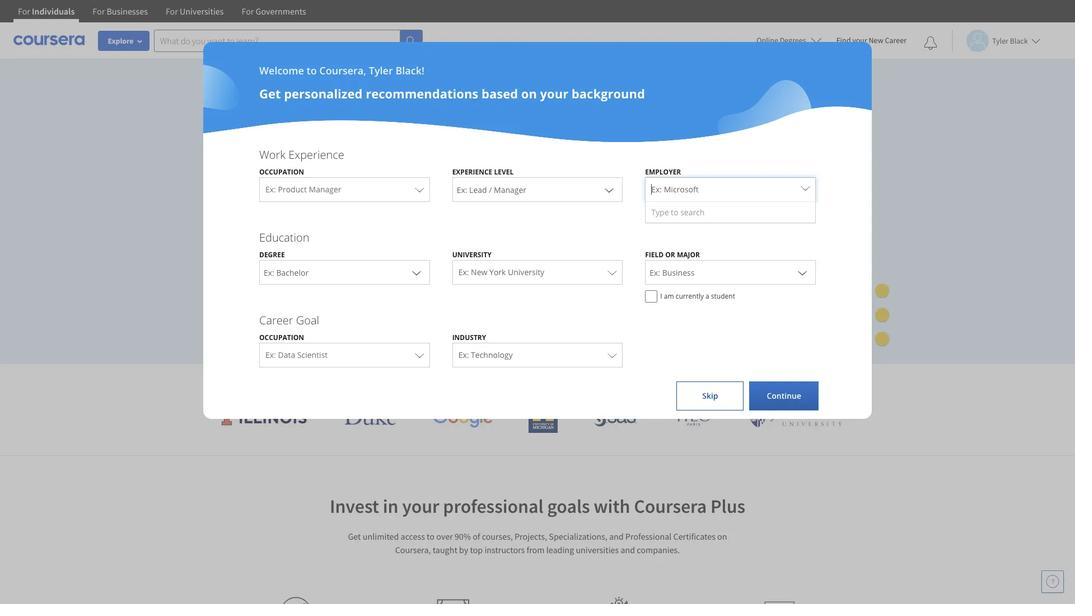 Task type: locate. For each thing, give the bounding box(es) containing it.
specializations,
[[549, 531, 607, 543]]

to up personalized
[[307, 64, 317, 77]]

Occupation field
[[260, 178, 429, 202], [260, 343, 429, 368]]

access up job- on the top
[[272, 155, 309, 171]]

included
[[492, 174, 542, 191]]

1 vertical spatial plus
[[711, 495, 745, 519]]

show notifications image
[[924, 36, 937, 50]]

new
[[869, 35, 883, 45], [471, 267, 487, 278]]

get for get personalized recommendations based on your background
[[259, 85, 281, 102]]

0 vertical spatial occupation field
[[260, 178, 429, 202]]

1 vertical spatial on
[[527, 155, 542, 171]]

1 vertical spatial university
[[508, 267, 544, 278]]

york
[[489, 267, 506, 278]]

flexible learning image
[[599, 598, 638, 605]]

1 horizontal spatial access
[[401, 531, 425, 543]]

to
[[307, 64, 317, 77], [313, 155, 324, 171], [671, 207, 678, 218], [427, 531, 435, 543]]

to inside work experience element
[[671, 207, 678, 218]]

/month, cancel anytime
[[226, 249, 320, 259]]

1 horizontal spatial experience
[[452, 167, 492, 177]]

1 horizontal spatial coursera,
[[395, 545, 431, 556]]

0 horizontal spatial universities
[[470, 373, 542, 391]]

leading
[[421, 373, 467, 391], [546, 545, 574, 556]]

trial
[[294, 275, 312, 286]]

ready
[[312, 174, 345, 191]]

University field
[[453, 260, 622, 285]]

for left individuals
[[18, 6, 30, 17]]

and up subscription at the left top
[[265, 174, 287, 191]]

find
[[836, 35, 851, 45]]

in up unlimited
[[383, 495, 398, 519]]

None search field
[[154, 29, 423, 52]]

2 vertical spatial on
[[717, 531, 727, 543]]

0 vertical spatial currently
[[664, 209, 692, 218]]

continue button
[[750, 382, 819, 411]]

ex: for ex: microsoft
[[651, 184, 662, 195]]

i
[[660, 209, 662, 218], [660, 292, 662, 301]]

0 vertical spatial career
[[885, 35, 907, 45]]

with right the goals at right bottom
[[594, 495, 630, 519]]

0 vertical spatial coursera,
[[319, 64, 366, 77]]

education element
[[248, 230, 827, 309]]

your down projects,
[[213, 194, 239, 211]]

for
[[18, 6, 30, 17], [93, 6, 105, 17], [166, 6, 178, 17], [242, 6, 254, 17]]

to right the type
[[671, 207, 678, 218]]

chevron down image inside work experience element
[[603, 183, 616, 197]]

on inside unlimited access to 7,000+ world-class courses, hands-on projects, and job-ready certificate programs—all included in your subscription
[[527, 155, 542, 171]]

1 vertical spatial leading
[[546, 545, 574, 556]]

your up over
[[402, 495, 439, 519]]

for for universities
[[166, 6, 178, 17]]

experience left 'level'
[[452, 167, 492, 177]]

1 vertical spatial chevron down image
[[410, 266, 423, 279]]

2 occupation field from the top
[[260, 343, 429, 368]]

career left goal
[[259, 313, 293, 328]]

and down professional on the bottom of the page
[[621, 545, 635, 556]]

and down the industry field
[[545, 373, 569, 391]]

0 horizontal spatial university
[[452, 250, 492, 260]]

1 horizontal spatial with
[[644, 373, 671, 391]]

governments
[[256, 6, 306, 17]]

scientist
[[297, 350, 328, 361]]

3 for from the left
[[166, 6, 178, 17]]

companies.
[[637, 545, 680, 556]]

ex:
[[265, 184, 276, 195], [651, 184, 662, 195], [458, 267, 469, 278], [265, 350, 276, 361], [458, 350, 469, 361]]

your left background at the right top
[[540, 85, 568, 102]]

free
[[276, 275, 293, 286]]

search
[[680, 207, 705, 218]]

get down welcome on the left top of the page
[[259, 85, 281, 102]]

1 vertical spatial experience
[[452, 167, 492, 177]]

coursera up professional on the bottom of the page
[[634, 495, 707, 519]]

i right by checking this box, i am confirming that the employer listed above is my current employer. option at the right top of page
[[660, 209, 662, 218]]

access inside get unlimited access to over 90% of courses, projects, specializations, and professional certificates on coursera, taught by top instructors from leading universities and companies.
[[401, 531, 425, 543]]

1 horizontal spatial new
[[869, 35, 883, 45]]

on up included
[[527, 155, 542, 171]]

1 vertical spatial currently
[[676, 292, 704, 301]]

2 i from the top
[[660, 292, 662, 301]]

0 horizontal spatial chevron down image
[[410, 266, 423, 279]]

1 vertical spatial in
[[383, 495, 398, 519]]

unlimited certificates image
[[764, 602, 795, 605]]

and inside unlimited access to 7,000+ world-class courses, hands-on projects, and job-ready certificate programs—all included in your subscription
[[265, 174, 287, 191]]

1 vertical spatial access
[[401, 531, 425, 543]]

instructors
[[485, 545, 525, 556]]

your
[[852, 35, 867, 45], [540, 85, 568, 102], [213, 194, 239, 211], [402, 495, 439, 519]]

on
[[521, 85, 537, 102], [527, 155, 542, 171], [717, 531, 727, 543]]

4 for from the left
[[242, 6, 254, 17]]

courses, inside get unlimited access to over 90% of courses, projects, specializations, and professional certificates on coursera, taught by top instructors from leading universities and companies.
[[482, 531, 513, 543]]

coursera, left taught
[[395, 545, 431, 556]]

i left am
[[660, 292, 662, 301]]

0 vertical spatial new
[[869, 35, 883, 45]]

0 horizontal spatial coursera,
[[319, 64, 366, 77]]

chevron down image for degree
[[410, 266, 423, 279]]

on inside 'onboardingmodal' dialog
[[521, 85, 537, 102]]

occupation field down goal
[[260, 343, 429, 368]]

work experience element
[[248, 147, 827, 226]]

universities down specializations,
[[576, 545, 619, 556]]

chevron down image inside education 'element'
[[410, 266, 423, 279]]

get inside get unlimited access to over 90% of courses, projects, specializations, and professional certificates on coursera, taught by top instructors from leading universities and companies.
[[348, 531, 361, 543]]

0 vertical spatial chevron down image
[[603, 183, 616, 197]]

0 vertical spatial i
[[660, 209, 662, 218]]

banner navigation
[[9, 0, 315, 31]]

for universities
[[166, 6, 224, 17]]

1 vertical spatial coursera,
[[395, 545, 431, 556]]

university up 'york'
[[452, 250, 492, 260]]

0 vertical spatial universities
[[470, 373, 542, 391]]

0 horizontal spatial access
[[272, 155, 309, 171]]

for left governments
[[242, 6, 254, 17]]

ex: left data
[[265, 350, 276, 361]]

0 vertical spatial get
[[259, 85, 281, 102]]

1 vertical spatial i
[[660, 292, 662, 301]]

i for education
[[660, 292, 662, 301]]

start
[[231, 275, 250, 286]]

0 horizontal spatial with
[[594, 495, 630, 519]]

new right find on the right top of the page
[[869, 35, 883, 45]]

experience
[[289, 147, 344, 162], [452, 167, 492, 177]]

certificates
[[673, 531, 716, 543]]

1 for from the left
[[18, 6, 30, 17]]

coursera, up personalized
[[319, 64, 366, 77]]

to inside unlimited access to 7,000+ world-class courses, hands-on projects, and job-ready certificate programs—all included in your subscription
[[313, 155, 324, 171]]

0 horizontal spatial new
[[471, 267, 487, 278]]

2 for from the left
[[93, 6, 105, 17]]

ex: new york university
[[458, 267, 544, 278]]

chevron down image
[[603, 183, 616, 197], [410, 266, 423, 279]]

1 occupation from the top
[[259, 167, 304, 177]]

1 horizontal spatial leading
[[546, 545, 574, 556]]

0 vertical spatial on
[[521, 85, 537, 102]]

occupation up data
[[259, 333, 304, 343]]

with right companies
[[644, 373, 671, 391]]

1 vertical spatial get
[[348, 531, 361, 543]]

professional
[[625, 531, 672, 543]]

career
[[885, 35, 907, 45], [259, 313, 293, 328]]

universities down "technology" at left
[[470, 373, 542, 391]]

courses,
[[436, 155, 484, 171], [482, 531, 513, 543]]

for left "businesses"
[[93, 6, 105, 17]]

black!
[[396, 64, 424, 77]]

goals
[[547, 495, 590, 519]]

occupation inside work experience element
[[259, 167, 304, 177]]

1 occupation field from the top
[[260, 178, 429, 202]]

on right based
[[521, 85, 537, 102]]

degree
[[259, 250, 285, 260]]

0 horizontal spatial experience
[[289, 147, 344, 162]]

leading down specializations,
[[546, 545, 574, 556]]

new inside education 'element'
[[471, 267, 487, 278]]

ex: data scientist
[[265, 350, 328, 361]]

programs—all
[[408, 174, 489, 191]]

7,000+
[[328, 155, 366, 171]]

new left 'york'
[[471, 267, 487, 278]]

for governments
[[242, 6, 306, 17]]

new inside find your new career link
[[869, 35, 883, 45]]

ex: down industry
[[458, 350, 469, 361]]

occupation
[[259, 167, 304, 177], [259, 333, 304, 343]]

in right included
[[545, 174, 556, 191]]

1 vertical spatial courses,
[[482, 531, 513, 543]]

1 horizontal spatial get
[[348, 531, 361, 543]]

individuals
[[32, 6, 75, 17]]

get left unlimited
[[348, 531, 361, 543]]

coursera up hec paris image
[[675, 373, 732, 391]]

johns hopkins university image
[[748, 408, 855, 428]]

university right 'york'
[[508, 267, 544, 278]]

0 vertical spatial plus
[[736, 373, 762, 391]]

plus left continue
[[736, 373, 762, 391]]

job-
[[290, 174, 312, 191]]

1 horizontal spatial chevron down image
[[603, 183, 616, 197]]

product
[[278, 184, 307, 195]]

1 vertical spatial new
[[471, 267, 487, 278]]

to inside get unlimited access to over 90% of courses, projects, specializations, and professional certificates on coursera, taught by top instructors from leading universities and companies.
[[427, 531, 435, 543]]

coursera
[[675, 373, 732, 391], [634, 495, 707, 519]]

1 vertical spatial universities
[[576, 545, 619, 556]]

access left over
[[401, 531, 425, 543]]

0 vertical spatial access
[[272, 155, 309, 171]]

0 horizontal spatial get
[[259, 85, 281, 102]]

hec paris image
[[673, 407, 712, 430]]

i for work experience
[[660, 209, 662, 218]]

leading up "google" image
[[421, 373, 467, 391]]

career inside 'onboardingmodal' dialog
[[259, 313, 293, 328]]

get inside 'onboardingmodal' dialog
[[259, 85, 281, 102]]

1 horizontal spatial in
[[545, 174, 556, 191]]

plus up 'certificates'
[[711, 495, 745, 519]]

work experience
[[259, 147, 344, 162]]

for for individuals
[[18, 6, 30, 17]]

to left over
[[427, 531, 435, 543]]

your inside 'onboardingmodal' dialog
[[540, 85, 568, 102]]

recommendations
[[366, 85, 478, 102]]

education
[[259, 230, 309, 245]]

universities
[[180, 6, 224, 17]]

continue
[[767, 391, 801, 402]]

courses, inside unlimited access to 7,000+ world-class courses, hands-on projects, and job-ready certificate programs—all included in your subscription
[[436, 155, 484, 171]]

occupation for career
[[259, 333, 304, 343]]

occupation down 'work'
[[259, 167, 304, 177]]

1 horizontal spatial universities
[[576, 545, 619, 556]]

for individuals
[[18, 6, 75, 17]]

courses, up programs—all
[[436, 155, 484, 171]]

on right 'certificates'
[[717, 531, 727, 543]]

experience up ready
[[289, 147, 344, 162]]

i inside 'element'
[[660, 292, 662, 301]]

i currently work here
[[660, 209, 726, 218]]

start 7-day free trial button
[[213, 267, 330, 294]]

1 vertical spatial occupation
[[259, 333, 304, 343]]

ex: left 'york'
[[458, 267, 469, 278]]

access
[[272, 155, 309, 171], [401, 531, 425, 543]]

skip
[[702, 391, 718, 402]]

ex: left product
[[265, 184, 276, 195]]

2 occupation from the top
[[259, 333, 304, 343]]

coursera,
[[319, 64, 366, 77], [395, 545, 431, 556]]

university of illinois at urbana-champaign image
[[221, 409, 308, 427]]

university
[[452, 250, 492, 260], [508, 267, 544, 278]]

currently inside education 'element'
[[676, 292, 704, 301]]

1 i from the top
[[660, 209, 662, 218]]

career left show notifications image at the top right
[[885, 35, 907, 45]]

for left universities
[[166, 6, 178, 17]]

courses, up instructors
[[482, 531, 513, 543]]

plus
[[736, 373, 762, 391], [711, 495, 745, 519]]

0 vertical spatial occupation
[[259, 167, 304, 177]]

in inside unlimited access to 7,000+ world-class courses, hands-on projects, and job-ready certificate programs—all included in your subscription
[[545, 174, 556, 191]]

anytime
[[287, 249, 320, 259]]

ex: down employer
[[651, 184, 662, 195]]

of
[[473, 531, 480, 543]]

coursera, inside get unlimited access to over 90% of courses, projects, specializations, and professional certificates on coursera, taught by top instructors from leading universities and companies.
[[395, 545, 431, 556]]

help center image
[[1046, 576, 1059, 589]]

chevron down image for experience level
[[603, 183, 616, 197]]

0 vertical spatial in
[[545, 174, 556, 191]]

i am currently a student
[[660, 292, 735, 301]]

from
[[527, 545, 545, 556]]

currently left a
[[676, 292, 704, 301]]

ex: inside education 'element'
[[458, 267, 469, 278]]

0 vertical spatial courses,
[[436, 155, 484, 171]]

based
[[482, 85, 518, 102]]

find your new career link
[[831, 34, 912, 48]]

get
[[259, 85, 281, 102], [348, 531, 361, 543]]

currently left work
[[664, 209, 692, 218]]

currently
[[664, 209, 692, 218], [676, 292, 704, 301]]

get for get unlimited access to over 90% of courses, projects, specializations, and professional certificates on coursera, taught by top instructors from leading universities and companies.
[[348, 531, 361, 543]]

1 vertical spatial occupation field
[[260, 343, 429, 368]]

ex: technology
[[458, 350, 513, 361]]

0 horizontal spatial career
[[259, 313, 293, 328]]

occupation field for work experience
[[260, 178, 429, 202]]

occupation inside career goal element
[[259, 333, 304, 343]]

0 vertical spatial leading
[[421, 373, 467, 391]]

to up ready
[[313, 155, 324, 171]]

occupation field down 7,000+
[[260, 178, 429, 202]]

1 vertical spatial career
[[259, 313, 293, 328]]



Task type: describe. For each thing, give the bounding box(es) containing it.
your inside unlimited access to 7,000+ world-class courses, hands-on projects, and job-ready certificate programs—all included in your subscription
[[213, 194, 239, 211]]

top
[[470, 545, 483, 556]]

ex: microsoft
[[651, 184, 699, 195]]

get personalized recommendations based on your background
[[259, 85, 645, 102]]

career goal
[[259, 313, 319, 328]]

leading inside get unlimited access to over 90% of courses, projects, specializations, and professional certificates on coursera, taught by top instructors from leading universities and companies.
[[546, 545, 574, 556]]

for businesses
[[93, 6, 148, 17]]

0 vertical spatial coursera
[[675, 373, 732, 391]]

career goal element
[[248, 313, 827, 374]]

welcome
[[259, 64, 304, 77]]

skip button
[[677, 382, 744, 411]]

find your new career
[[836, 35, 907, 45]]

student
[[711, 292, 735, 301]]

certificate
[[348, 174, 405, 191]]

projects,
[[515, 531, 547, 543]]

on inside get unlimited access to over 90% of courses, projects, specializations, and professional certificates on coursera, taught by top instructors from leading universities and companies.
[[717, 531, 727, 543]]

industry
[[452, 333, 486, 343]]

for for businesses
[[93, 6, 105, 17]]

manager
[[309, 184, 341, 195]]

ex: for ex: data scientist
[[265, 350, 276, 361]]

day
[[259, 275, 274, 286]]

sas image
[[594, 409, 637, 427]]

0 vertical spatial university
[[452, 250, 492, 260]]

data
[[278, 350, 295, 361]]

tyler
[[369, 64, 393, 77]]

ex: product manager
[[265, 184, 341, 195]]

hands-
[[487, 155, 527, 171]]

duke university image
[[344, 408, 396, 426]]

leading universities and companies with coursera plus
[[418, 373, 762, 391]]

onboardingmodal dialog
[[0, 0, 1075, 605]]

type
[[651, 207, 669, 218]]

unlimited
[[213, 155, 269, 171]]

0 vertical spatial with
[[644, 373, 671, 391]]

major
[[677, 250, 700, 260]]

businesses
[[107, 6, 148, 17]]

work
[[259, 147, 286, 162]]

work
[[694, 209, 709, 218]]

experience level
[[452, 167, 514, 177]]

taught
[[433, 545, 457, 556]]

1 vertical spatial with
[[594, 495, 630, 519]]

get unlimited access to over 90% of courses, projects, specializations, and professional certificates on coursera, taught by top instructors from leading universities and companies.
[[348, 531, 727, 556]]

ex: for ex: new york university
[[458, 267, 469, 278]]

class
[[406, 155, 433, 171]]

university of michigan image
[[529, 403, 558, 433]]

7-
[[252, 275, 259, 286]]

coursera plus image
[[213, 103, 383, 120]]

1 horizontal spatial career
[[885, 35, 907, 45]]

goal
[[296, 313, 319, 328]]

chevron down image
[[796, 266, 809, 279]]

personalized
[[284, 85, 363, 102]]

subscription
[[242, 194, 313, 211]]

occupation field for career goal
[[260, 343, 429, 368]]

ex: for ex: product manager
[[265, 184, 276, 195]]

Employer text field
[[651, 180, 796, 202]]

unlimited
[[363, 531, 399, 543]]

here
[[711, 209, 726, 218]]

for for governments
[[242, 6, 254, 17]]

save money image
[[437, 600, 477, 605]]

Industry field
[[453, 343, 622, 368]]

professional
[[443, 495, 544, 519]]

world-
[[369, 155, 406, 171]]

level
[[494, 167, 514, 177]]

ex: for ex: technology
[[458, 350, 469, 361]]

currently inside work experience element
[[664, 209, 692, 218]]

by
[[459, 545, 468, 556]]

cancel
[[260, 249, 285, 259]]

start 7-day free trial
[[231, 275, 312, 286]]

your right find on the right top of the page
[[852, 35, 867, 45]]

and left professional on the bottom of the page
[[609, 531, 624, 543]]

0 horizontal spatial leading
[[421, 373, 467, 391]]

90%
[[455, 531, 471, 543]]

over
[[436, 531, 453, 543]]

invest
[[330, 495, 379, 519]]

invest in your professional goals with coursera plus
[[330, 495, 745, 519]]

type to search
[[651, 207, 705, 218]]

I currently work here checkbox
[[645, 208, 658, 220]]

companies
[[573, 373, 641, 391]]

learn anything image
[[280, 598, 311, 605]]

field or major
[[645, 250, 700, 260]]

microsoft
[[664, 184, 699, 195]]

background
[[572, 85, 645, 102]]

Employer field
[[646, 178, 815, 202]]

technology
[[471, 350, 513, 361]]

1 vertical spatial coursera
[[634, 495, 707, 519]]

a
[[706, 292, 709, 301]]

universities inside get unlimited access to over 90% of courses, projects, specializations, and professional certificates on coursera, taught by top instructors from leading universities and companies.
[[576, 545, 619, 556]]

unlimited access to 7,000+ world-class courses, hands-on projects, and job-ready certificate programs—all included in your subscription
[[213, 155, 556, 211]]

occupation for work
[[259, 167, 304, 177]]

/month,
[[226, 249, 258, 259]]

0 vertical spatial experience
[[289, 147, 344, 162]]

am
[[664, 292, 674, 301]]

or
[[665, 250, 675, 260]]

1 horizontal spatial university
[[508, 267, 544, 278]]

projects,
[[213, 174, 262, 191]]

I am currently a student checkbox
[[645, 291, 658, 303]]

google image
[[432, 408, 493, 428]]

field
[[645, 250, 664, 260]]

0 horizontal spatial in
[[383, 495, 398, 519]]

employer
[[645, 167, 681, 177]]

access inside unlimited access to 7,000+ world-class courses, hands-on projects, and job-ready certificate programs—all included in your subscription
[[272, 155, 309, 171]]

welcome to coursera, tyler black!
[[259, 64, 424, 77]]

coursera, inside 'onboardingmodal' dialog
[[319, 64, 366, 77]]

coursera image
[[13, 31, 85, 49]]



Task type: vqa. For each thing, say whether or not it's contained in the screenshot.
next testimonial element
no



